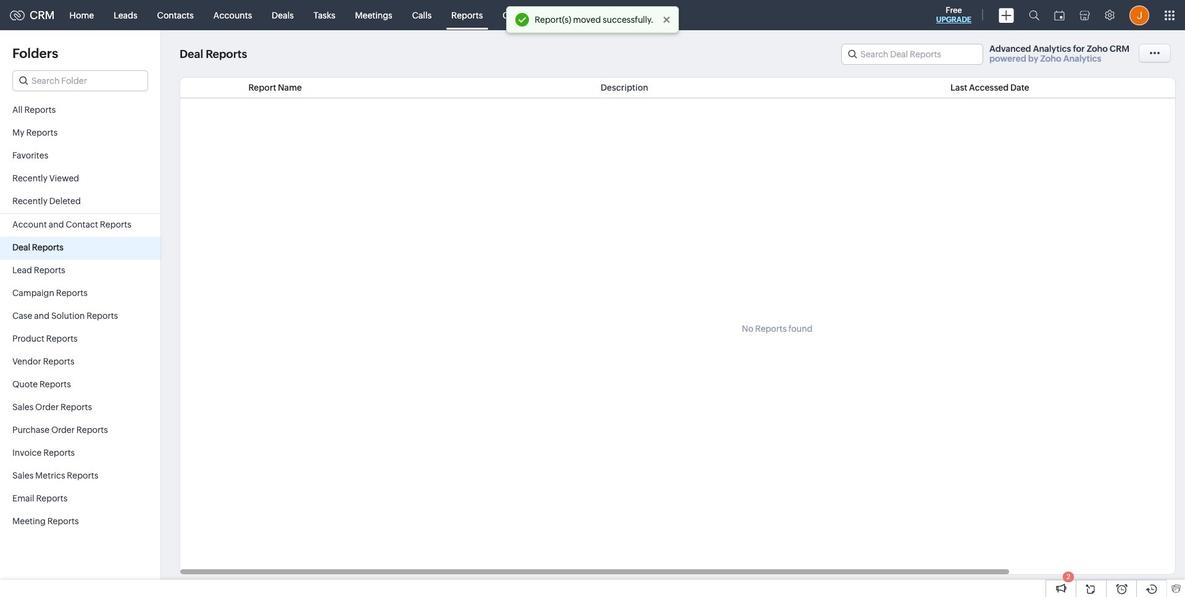 Task type: vqa. For each thing, say whether or not it's contained in the screenshot.
Create Menu icon
yes



Task type: describe. For each thing, give the bounding box(es) containing it.
logo image
[[10, 10, 25, 20]]

create menu element
[[992, 0, 1022, 30]]

profile element
[[1123, 0, 1157, 30]]

Search Deal Reports text field
[[842, 44, 983, 64]]

create menu image
[[999, 8, 1015, 23]]

profile image
[[1130, 5, 1150, 25]]



Task type: locate. For each thing, give the bounding box(es) containing it.
search image
[[1029, 10, 1040, 20]]

calendar image
[[1055, 10, 1065, 20]]

search element
[[1022, 0, 1047, 30]]

Search Folder text field
[[13, 71, 148, 91]]



